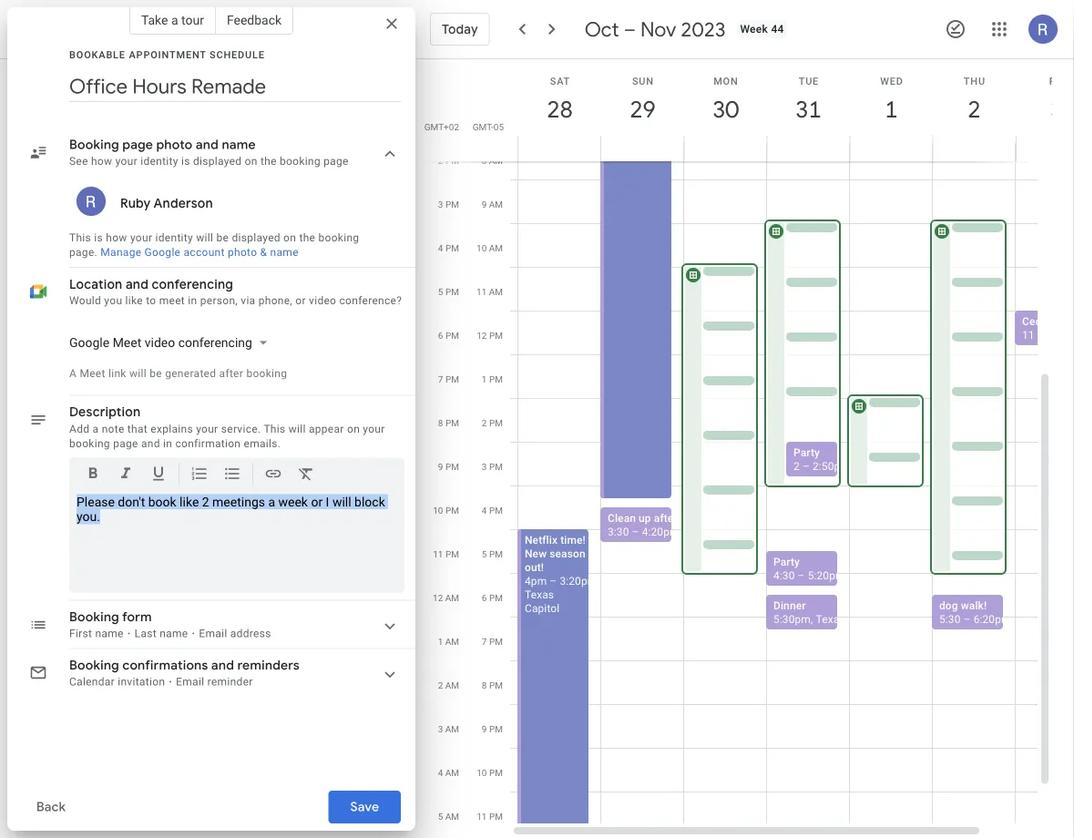 Task type: describe. For each thing, give the bounding box(es) containing it.
2 inside thu 2
[[967, 94, 980, 124]]

1 horizontal spatial 4 pm
[[482, 505, 503, 516]]

31
[[794, 94, 821, 124]]

1 vertical spatial 10
[[433, 505, 443, 516]]

0 vertical spatial after
[[219, 367, 243, 380]]

0 vertical spatial 5
[[438, 286, 443, 297]]

1 horizontal spatial 10 pm
[[477, 767, 503, 778]]

2 am
[[438, 680, 459, 691]]

0 vertical spatial google
[[145, 246, 181, 259]]

– inside clean up after netflix binge 3:30 – 4:20pm
[[632, 526, 639, 539]]

31 column header
[[766, 59, 850, 162]]

2 vertical spatial 9
[[482, 723, 487, 734]]

confirmations
[[122, 657, 208, 674]]

explains
[[151, 422, 193, 435]]

&
[[260, 246, 267, 259]]

service.
[[221, 422, 261, 435]]

1 vertical spatial 8
[[438, 417, 443, 428]]

remove formatting image
[[297, 464, 315, 486]]

am for 3 am
[[445, 723, 459, 734]]

today button
[[430, 7, 490, 51]]

address
[[230, 627, 271, 640]]

0 vertical spatial 10
[[477, 242, 487, 253]]

1 vertical spatial 5
[[482, 549, 487, 559]]

your right "appear"
[[363, 422, 385, 435]]

1 horizontal spatial 2 pm
[[482, 417, 503, 428]]

be inside the this is how your identity will be displayed on the booking page.
[[216, 231, 229, 244]]

name down booking form on the left of page
[[95, 627, 124, 640]]

email for email address
[[199, 627, 227, 640]]

5 am
[[438, 811, 459, 822]]

28
[[546, 94, 572, 124]]

0 vertical spatial 3 pm
[[438, 199, 459, 210]]

i
[[326, 494, 329, 509]]

location
[[69, 276, 122, 292]]

am for 4 am
[[445, 767, 459, 778]]

29
[[629, 94, 655, 124]]

your up confirmation
[[196, 422, 218, 435]]

invitation
[[118, 676, 165, 688]]

0 vertical spatial 10 pm
[[433, 505, 459, 516]]

1 horizontal spatial 11 pm
[[477, 811, 503, 822]]

grid containing 28
[[423, 0, 1074, 838]]

sun
[[632, 75, 654, 87]]

google meet video conferencing
[[69, 335, 252, 350]]

walk!
[[961, 600, 987, 612]]

gmt-05
[[473, 121, 504, 132]]

1 horizontal spatial 5 pm
[[482, 549, 503, 559]]

calendar invitation
[[69, 676, 165, 688]]

description add a note that explains your service. this will appear on your booking page and in confirmation emails.
[[69, 404, 385, 450]]

1 vertical spatial 6 pm
[[482, 592, 503, 603]]

oct – nov 2023
[[585, 16, 726, 42]]

11 am
[[477, 286, 503, 297]]

– inside the party 2 – 2:50pm
[[803, 460, 810, 473]]

44
[[771, 23, 784, 36]]

see
[[69, 155, 88, 168]]

oct
[[585, 16, 619, 42]]

1 pm
[[482, 374, 503, 385]]

would
[[69, 294, 101, 307]]

11 up 12 am
[[433, 549, 443, 559]]

link
[[108, 367, 126, 380]]

clean up after netflix binge 3:30 – 4:20pm
[[608, 512, 744, 539]]

booking form
[[69, 609, 152, 626]]

first name
[[69, 627, 124, 640]]

0 vertical spatial 8
[[482, 155, 487, 166]]

anderson
[[154, 195, 213, 211]]

am for 5 am
[[445, 811, 459, 822]]

manage
[[100, 246, 142, 259]]

ceci
[[1022, 315, 1044, 328]]

0 horizontal spatial 6 pm
[[438, 330, 459, 341]]

a
[[69, 367, 77, 380]]

1 vertical spatial 3 pm
[[482, 461, 503, 472]]

name right last
[[160, 627, 188, 640]]

mon 30
[[712, 75, 739, 124]]

take a tour button
[[129, 5, 216, 35]]

4pm
[[525, 575, 547, 588]]

1 am
[[438, 636, 459, 647]]

email for email reminder
[[176, 676, 204, 688]]

0 vertical spatial 9
[[482, 199, 487, 210]]

video inside google meet video conferencing dropdown button
[[145, 335, 175, 350]]

30
[[712, 94, 738, 124]]

up
[[639, 512, 651, 525]]

Add title text field
[[69, 73, 401, 100]]

please
[[77, 494, 115, 509]]

0 vertical spatial 7 pm
[[438, 374, 459, 385]]

today
[[442, 21, 478, 37]]

am for 1 am
[[445, 636, 459, 647]]

the inside the this is how your identity will be displayed on the booking page.
[[299, 231, 316, 244]]

will inside description add a note that explains your service. this will appear on your booking page and in confirmation emails.
[[289, 422, 306, 435]]

a inside description add a note that explains your service. this will appear on your booking page and in confirmation emails.
[[93, 422, 99, 435]]

3:30
[[608, 526, 629, 539]]

tue 31
[[794, 75, 821, 124]]

note
[[102, 422, 124, 435]]

2 vertical spatial 10
[[477, 767, 487, 778]]

1 column header
[[849, 59, 933, 162]]

11:50
[[1048, 329, 1074, 342]]

0 horizontal spatial 6
[[438, 330, 443, 341]]

and inside location and conferencing would you like to meet in person, via phone, or video conference?
[[126, 276, 149, 292]]

– inside dog walk! 5:30 – 6:20pm
[[964, 613, 971, 626]]

page for booking
[[324, 155, 349, 168]]

one
[[1047, 315, 1067, 328]]

the inside booking page photo and name see how your identity is displayed on the booking page
[[261, 155, 277, 168]]

how inside booking page photo and name see how your identity is displayed on the booking page
[[91, 155, 112, 168]]

identity inside the this is how your identity will be displayed on the booking page.
[[155, 231, 193, 244]]

photo inside booking page photo and name see how your identity is displayed on the booking page
[[156, 137, 193, 153]]

like inside location and conferencing would you like to meet in person, via phone, or video conference?
[[125, 294, 143, 307]]

0 vertical spatial page
[[122, 137, 153, 153]]

that
[[127, 422, 148, 435]]

time!
[[561, 534, 586, 547]]

booking inside the this is how your identity will be displayed on the booking page.
[[318, 231, 359, 244]]

bulleted list image
[[223, 464, 241, 486]]

– right oct on the top right
[[624, 16, 636, 42]]

11 right 5 am
[[477, 811, 487, 822]]

mon
[[714, 75, 739, 87]]

you.
[[77, 509, 100, 524]]

12 for 12 pm
[[477, 330, 487, 341]]

page.
[[69, 246, 98, 259]]

please don't book like 2 meetings a week or i will block you.
[[77, 494, 385, 524]]

ruby anderson
[[120, 195, 213, 211]]

how inside the this is how your identity will be displayed on the booking page.
[[106, 231, 127, 244]]

take a tour
[[141, 12, 204, 27]]

am for 9 am
[[489, 199, 503, 210]]

0 vertical spatial 8 pm
[[438, 417, 459, 428]]

party 2 – 2:50pm
[[794, 446, 850, 473]]

party 4:30 – 5:20pm
[[774, 556, 845, 582]]

is inside booking page photo and name see how your identity is displayed on the booking page
[[181, 155, 190, 168]]

block
[[355, 494, 385, 509]]

last
[[135, 627, 157, 640]]

meet for google
[[113, 335, 141, 350]]

netflix time! new season out! 4pm – 3:20pm texas capitol
[[525, 534, 597, 615]]

meetings
[[212, 494, 265, 509]]

2 down the gmt+02
[[438, 155, 443, 166]]

28 column header
[[518, 59, 601, 162]]

take
[[141, 12, 168, 27]]

appointment
[[129, 49, 206, 60]]

1 vertical spatial 7 pm
[[482, 636, 503, 647]]

your inside booking page photo and name see how your identity is displayed on the booking page
[[115, 155, 138, 168]]

reminder
[[207, 676, 253, 688]]

1 vertical spatial 9
[[438, 461, 443, 472]]

0 horizontal spatial 11 pm
[[433, 549, 459, 559]]

– inside ceci one o 11 – 11:50
[[1038, 329, 1045, 342]]

tour
[[181, 12, 204, 27]]

first
[[69, 627, 92, 640]]

reminders
[[237, 657, 300, 674]]

5:30pm
[[774, 613, 811, 626]]

booking for booking confirmations and reminders
[[69, 657, 119, 674]]

calendar
[[69, 676, 115, 688]]

nov
[[641, 16, 676, 42]]

email reminder
[[176, 676, 253, 688]]

feedback button
[[216, 5, 294, 35]]

or inside location and conferencing would you like to meet in person, via phone, or video conference?
[[295, 294, 306, 307]]

0 vertical spatial 3
[[438, 199, 443, 210]]

am for 2 am
[[445, 680, 459, 691]]

after inside clean up after netflix binge 3:30 – 4:20pm
[[654, 512, 678, 525]]

feedback
[[227, 12, 282, 27]]

and inside description add a note that explains your service. this will appear on your booking page and in confirmation emails.
[[141, 437, 160, 450]]

ruby
[[120, 195, 151, 211]]

manage google account photo & name link
[[100, 246, 299, 259]]

0 horizontal spatial 4 pm
[[438, 242, 459, 253]]

booking confirmations and reminders
[[69, 657, 300, 674]]

name right &
[[270, 246, 299, 259]]

in inside location and conferencing would you like to meet in person, via phone, or video conference?
[[188, 294, 197, 307]]

bold image
[[84, 464, 102, 486]]

1 vertical spatial 4
[[482, 505, 487, 516]]

1 vertical spatial 3
[[482, 461, 487, 472]]

email address
[[199, 627, 271, 640]]

week
[[278, 494, 308, 509]]

am for 11 am
[[489, 286, 503, 297]]

0 horizontal spatial 5 pm
[[438, 286, 459, 297]]

2 vertical spatial 5
[[438, 811, 443, 822]]

0 horizontal spatial be
[[150, 367, 162, 380]]



Task type: locate. For each thing, give the bounding box(es) containing it.
1 vertical spatial google
[[69, 335, 110, 350]]

6 pm
[[438, 330, 459, 341], [482, 592, 503, 603]]

4
[[438, 242, 443, 253], [482, 505, 487, 516], [438, 767, 443, 778]]

– down ceci
[[1038, 329, 1045, 342]]

or inside 'please don't book like 2 meetings a week or i will block you.'
[[311, 494, 323, 509]]

0 vertical spatial a
[[171, 12, 178, 27]]

how up manage
[[106, 231, 127, 244]]

1 vertical spatial 6
[[482, 592, 487, 603]]

be up account
[[216, 231, 229, 244]]

wed 1
[[880, 75, 904, 124]]

will right link
[[129, 367, 147, 380]]

meet for a
[[80, 367, 105, 380]]

1 vertical spatial 8 pm
[[482, 680, 503, 691]]

1 horizontal spatial google
[[145, 246, 181, 259]]

1 vertical spatial page
[[324, 155, 349, 168]]

2 vertical spatial 3
[[438, 723, 443, 734]]

fri
[[1049, 75, 1066, 87]]

0 vertical spatial displayed
[[193, 155, 242, 168]]

like left to
[[125, 294, 143, 307]]

and inside booking page photo and name see how your identity is displayed on the booking page
[[196, 137, 219, 153]]

the up location and conferencing would you like to meet in person, via phone, or video conference?
[[299, 231, 316, 244]]

monday, october 30 element
[[705, 88, 747, 130]]

booking
[[69, 137, 119, 153], [69, 609, 119, 626], [69, 657, 119, 674]]

back button
[[22, 785, 80, 829]]

1 for am
[[438, 636, 443, 647]]

fri column header
[[1015, 59, 1074, 162]]

on inside the this is how your identity will be displayed on the booking page.
[[283, 231, 296, 244]]

– inside the party 4:30 – 5:20pm
[[798, 569, 805, 582]]

12 up 1 am
[[433, 592, 443, 603]]

a left tour at the left top of page
[[171, 12, 178, 27]]

am up 3 am
[[445, 680, 459, 691]]

underline image
[[149, 464, 168, 486]]

thursday, november 2 element
[[954, 88, 995, 130]]

booking up first name
[[69, 609, 119, 626]]

the down the add title text box
[[261, 155, 277, 168]]

0 vertical spatial booking
[[69, 137, 119, 153]]

generated
[[165, 367, 216, 380]]

2 vertical spatial booking
[[69, 657, 119, 674]]

1 vertical spatial booking
[[69, 609, 119, 626]]

1 horizontal spatial a
[[171, 12, 178, 27]]

2:50pm
[[813, 460, 850, 473]]

a inside button
[[171, 12, 178, 27]]

via
[[241, 294, 256, 307]]

5
[[438, 286, 443, 297], [482, 549, 487, 559], [438, 811, 443, 822]]

after
[[219, 367, 243, 380], [654, 512, 678, 525]]

0 vertical spatial netflix
[[680, 512, 713, 525]]

tuesday, october 31 element
[[788, 88, 830, 130]]

conferencing inside location and conferencing would you like to meet in person, via phone, or video conference?
[[152, 276, 233, 292]]

10
[[477, 242, 487, 253], [433, 505, 443, 516], [477, 767, 487, 778]]

booking page photo and name see how your identity is displayed on the booking page
[[69, 137, 349, 168]]

insert link image
[[264, 464, 282, 486]]

12 pm
[[477, 330, 503, 341]]

will inside the this is how your identity will be displayed on the booking page.
[[196, 231, 213, 244]]

party for 4:30
[[774, 556, 800, 569]]

netflix inside clean up after netflix binge 3:30 – 4:20pm
[[680, 512, 713, 525]]

photo left &
[[228, 246, 257, 259]]

party up 2:50pm
[[794, 446, 820, 459]]

0 horizontal spatial this
[[69, 231, 91, 244]]

– right 4:30 at the bottom
[[798, 569, 805, 582]]

displayed up anderson on the top
[[193, 155, 242, 168]]

3 booking from the top
[[69, 657, 119, 674]]

–
[[624, 16, 636, 42], [1038, 329, 1045, 342], [803, 460, 810, 473], [632, 526, 639, 539], [798, 569, 805, 582], [550, 575, 557, 588], [964, 613, 971, 626]]

italic image
[[117, 464, 135, 486]]

is inside the this is how your identity will be displayed on the booking page.
[[94, 231, 103, 244]]

1 horizontal spatial the
[[299, 231, 316, 244]]

meet
[[159, 294, 185, 307]]

1 horizontal spatial this
[[264, 422, 286, 435]]

on for name
[[245, 155, 258, 168]]

netflix
[[680, 512, 713, 525], [525, 534, 558, 547]]

your up manage
[[130, 231, 152, 244]]

you
[[104, 294, 122, 307]]

this up page.
[[69, 231, 91, 244]]

sunday, october 29 element
[[622, 88, 664, 130]]

0 vertical spatial is
[[181, 155, 190, 168]]

a inside 'please don't book like 2 meetings a week or i will block you.'
[[268, 494, 275, 509]]

schedule
[[210, 49, 265, 60]]

your
[[115, 155, 138, 168], [130, 231, 152, 244], [196, 422, 218, 435], [363, 422, 385, 435]]

binge
[[716, 512, 744, 525]]

1 vertical spatial or
[[311, 494, 323, 509]]

0 vertical spatial or
[[295, 294, 306, 307]]

gmt-
[[473, 121, 494, 132]]

like inside 'please don't book like 2 meetings a week or i will block you.'
[[180, 494, 199, 509]]

am up 1 am
[[445, 592, 459, 603]]

1 vertical spatial 10 pm
[[477, 767, 503, 778]]

11 down ceci
[[1022, 329, 1035, 342]]

11 pm right 5 am
[[477, 811, 503, 822]]

is up page.
[[94, 231, 103, 244]]

be
[[216, 231, 229, 244], [150, 367, 162, 380]]

1 horizontal spatial 12
[[477, 330, 487, 341]]

0 vertical spatial conferencing
[[152, 276, 233, 292]]

location and conferencing would you like to meet in person, via phone, or video conference?
[[69, 276, 402, 307]]

grid
[[423, 0, 1074, 838]]

1 vertical spatial after
[[654, 512, 678, 525]]

5:30
[[939, 613, 961, 626]]

your up ruby
[[115, 155, 138, 168]]

1 horizontal spatial 6
[[482, 592, 487, 603]]

don't
[[118, 494, 145, 509]]

3 pm down the 1 pm
[[482, 461, 503, 472]]

10 pm right block
[[433, 505, 459, 516]]

1 vertical spatial video
[[145, 335, 175, 350]]

week 44
[[740, 23, 784, 36]]

0 horizontal spatial netflix
[[525, 534, 558, 547]]

2 down numbered list image
[[202, 494, 209, 509]]

1 horizontal spatial video
[[309, 294, 336, 307]]

2 vertical spatial 8
[[482, 680, 487, 691]]

1 horizontal spatial be
[[216, 231, 229, 244]]

8
[[482, 155, 487, 166], [438, 417, 443, 428], [482, 680, 487, 691]]

2 up 3 am
[[438, 680, 443, 691]]

season
[[550, 548, 586, 560]]

am for 12 am
[[445, 592, 459, 603]]

name down the add title text box
[[222, 137, 256, 153]]

0 horizontal spatial 3 pm
[[438, 199, 459, 210]]

identity up manage google account photo & name 'link'
[[155, 231, 193, 244]]

will up account
[[196, 231, 213, 244]]

0 horizontal spatial a
[[93, 422, 99, 435]]

1 horizontal spatial photo
[[228, 246, 257, 259]]

1 vertical spatial photo
[[228, 246, 257, 259]]

booking inside description add a note that explains your service. this will appear on your booking page and in confirmation emails.
[[69, 437, 110, 450]]

9
[[482, 199, 487, 210], [438, 461, 443, 472], [482, 723, 487, 734]]

name inside booking page photo and name see how your identity is displayed on the booking page
[[222, 137, 256, 153]]

2 vertical spatial a
[[268, 494, 275, 509]]

0 horizontal spatial 9 pm
[[438, 461, 459, 472]]

am up the 4 am
[[445, 723, 459, 734]]

am for 10 am
[[489, 242, 503, 253]]

10 right the 4 am
[[477, 767, 487, 778]]

party inside the party 2 – 2:50pm
[[794, 446, 820, 459]]

after right generated
[[219, 367, 243, 380]]

email left address
[[199, 627, 227, 640]]

is
[[181, 155, 190, 168], [94, 231, 103, 244]]

0 vertical spatial the
[[261, 155, 277, 168]]

add
[[69, 422, 90, 435]]

2 vertical spatial on
[[347, 422, 360, 435]]

10 right block
[[433, 505, 443, 516]]

will right i
[[332, 494, 351, 509]]

1 down 12 am
[[438, 636, 443, 647]]

booking for booking page photo and name see how your identity is displayed on the booking page
[[69, 137, 119, 153]]

5 pm
[[438, 286, 459, 297], [482, 549, 503, 559]]

on for that
[[347, 422, 360, 435]]

how right see
[[91, 155, 112, 168]]

1 vertical spatial in
[[163, 437, 172, 450]]

displayed inside booking page photo and name see how your identity is displayed on the booking page
[[193, 155, 242, 168]]

1 vertical spatial identity
[[155, 231, 193, 244]]

this inside description add a note that explains your service. this will appear on your booking page and in confirmation emails.
[[264, 422, 286, 435]]

0 horizontal spatial 2 pm
[[438, 155, 459, 166]]

and up reminder
[[211, 657, 234, 674]]

0 vertical spatial 5 pm
[[438, 286, 459, 297]]

3 up the 4 am
[[438, 723, 443, 734]]

conferencing
[[152, 276, 233, 292], [178, 335, 252, 350]]

will inside 'please don't book like 2 meetings a week or i will block you.'
[[332, 494, 351, 509]]

phone,
[[259, 294, 293, 307]]

netflix inside netflix time! new season out! 4pm – 3:20pm texas capitol
[[525, 534, 558, 547]]

11
[[477, 286, 487, 297], [1022, 329, 1035, 342], [433, 549, 443, 559], [477, 811, 487, 822]]

google up a
[[69, 335, 110, 350]]

– right 4pm
[[550, 575, 557, 588]]

5 pm left "11 am"
[[438, 286, 459, 297]]

0 vertical spatial this
[[69, 231, 91, 244]]

29 column header
[[600, 59, 684, 162]]

photo
[[156, 137, 193, 153], [228, 246, 257, 259]]

0 vertical spatial 2 pm
[[438, 155, 459, 166]]

1 booking from the top
[[69, 137, 119, 153]]

sat
[[550, 75, 570, 87]]

7 pm
[[438, 374, 459, 385], [482, 636, 503, 647]]

5 down the 4 am
[[438, 811, 443, 822]]

1 horizontal spatial on
[[283, 231, 296, 244]]

am down "8 am"
[[489, 199, 503, 210]]

identity inside booking page photo and name see how your identity is displayed on the booking page
[[141, 155, 178, 168]]

1 vertical spatial 4 pm
[[482, 505, 503, 516]]

0 horizontal spatial in
[[163, 437, 172, 450]]

meet inside dropdown button
[[113, 335, 141, 350]]

booking inside booking page photo and name see how your identity is displayed on the booking page
[[280, 155, 321, 168]]

1 horizontal spatial 3 pm
[[482, 461, 503, 472]]

2 vertical spatial page
[[113, 437, 138, 450]]

email down the booking confirmations and reminders
[[176, 676, 204, 688]]

2 left 2:50pm
[[794, 460, 800, 473]]

7 pm right 1 am
[[482, 636, 503, 647]]

party for 2
[[794, 446, 820, 459]]

and up anderson on the top
[[196, 137, 219, 153]]

1 vertical spatial 11 pm
[[477, 811, 503, 822]]

– left 2:50pm
[[803, 460, 810, 473]]

,
[[811, 613, 813, 626]]

0 vertical spatial 4
[[438, 242, 443, 253]]

dog
[[939, 600, 958, 612]]

meet right a
[[80, 367, 105, 380]]

netflix left binge
[[680, 512, 713, 525]]

page inside description add a note that explains your service. this will appear on your booking page and in confirmation emails.
[[113, 437, 138, 450]]

7 pm left the 1 pm
[[438, 374, 459, 385]]

numbered list image
[[190, 464, 209, 486]]

person,
[[200, 294, 238, 307]]

1 horizontal spatial 9 pm
[[482, 723, 503, 734]]

manage google account photo & name
[[100, 246, 299, 259]]

6:20pm
[[974, 613, 1011, 626]]

conferencing up generated
[[178, 335, 252, 350]]

am for 8 am
[[489, 155, 503, 166]]

on down the add title text box
[[245, 155, 258, 168]]

party up 4:30 at the bottom
[[774, 556, 800, 569]]

out!
[[525, 561, 544, 574]]

0 horizontal spatial 12
[[433, 592, 443, 603]]

– inside netflix time! new season out! 4pm – 3:20pm texas capitol
[[550, 575, 557, 588]]

party inside the party 4:30 – 5:20pm
[[774, 556, 800, 569]]

booking for booking form
[[69, 609, 119, 626]]

email
[[199, 627, 227, 640], [176, 676, 204, 688]]

0 horizontal spatial meet
[[80, 367, 105, 380]]

Description text field
[[77, 494, 397, 585]]

am down 05
[[489, 155, 503, 166]]

a meet link will be generated after booking
[[69, 367, 287, 380]]

3:20pm
[[560, 575, 597, 588]]

12 down "11 am"
[[477, 330, 487, 341]]

1 horizontal spatial netflix
[[680, 512, 713, 525]]

is up anderson on the top
[[181, 155, 190, 168]]

1 down wed
[[884, 94, 897, 124]]

5:30pm ,
[[774, 613, 816, 626]]

0 vertical spatial 7
[[438, 374, 443, 385]]

description
[[69, 404, 141, 421]]

1 for pm
[[482, 374, 487, 385]]

wednesday, november 1 element
[[871, 88, 913, 130]]

last name
[[135, 627, 188, 640]]

conferencing inside dropdown button
[[178, 335, 252, 350]]

1 horizontal spatial 7 pm
[[482, 636, 503, 647]]

am up 12 pm
[[489, 286, 503, 297]]

1 vertical spatial 5 pm
[[482, 549, 503, 559]]

booking up calendar
[[69, 657, 119, 674]]

identity up ruby anderson
[[141, 155, 178, 168]]

and down that
[[141, 437, 160, 450]]

2 column header
[[932, 59, 1016, 162]]

11 inside ceci one o 11 – 11:50
[[1022, 329, 1035, 342]]

am up 5 am
[[445, 767, 459, 778]]

photo up ruby anderson
[[156, 137, 193, 153]]

in down explains
[[163, 437, 172, 450]]

0 horizontal spatial or
[[295, 294, 306, 307]]

like right book
[[180, 494, 199, 509]]

5 pm left the new
[[482, 549, 503, 559]]

or
[[295, 294, 306, 307], [311, 494, 323, 509]]

– down up
[[632, 526, 639, 539]]

2 inside the party 2 – 2:50pm
[[794, 460, 800, 473]]

clean
[[608, 512, 636, 525]]

1 horizontal spatial or
[[311, 494, 323, 509]]

booking inside booking page photo and name see how your identity is displayed on the booking page
[[69, 137, 119, 153]]

be down google meet video conferencing
[[150, 367, 162, 380]]

0 horizontal spatial on
[[245, 155, 258, 168]]

this is how your identity will be displayed on the booking page.
[[69, 231, 359, 259]]

0 vertical spatial be
[[216, 231, 229, 244]]

1 vertical spatial on
[[283, 231, 296, 244]]

9 pm
[[438, 461, 459, 472], [482, 723, 503, 734]]

your inside the this is how your identity will be displayed on the booking page.
[[130, 231, 152, 244]]

1 vertical spatial conferencing
[[178, 335, 252, 350]]

appear
[[309, 422, 344, 435]]

0 horizontal spatial is
[[94, 231, 103, 244]]

confirmation
[[175, 437, 241, 450]]

0 horizontal spatial 7 pm
[[438, 374, 459, 385]]

0 horizontal spatial 7
[[438, 374, 443, 385]]

to
[[146, 294, 156, 307]]

0 vertical spatial 4 pm
[[438, 242, 459, 253]]

a left week
[[268, 494, 275, 509]]

2 pm down the gmt+02
[[438, 155, 459, 166]]

11 down the 10 am
[[477, 286, 487, 297]]

on inside description add a note that explains your service. this will appear on your booking page and in confirmation emails.
[[347, 422, 360, 435]]

a right add
[[93, 422, 99, 435]]

tue
[[799, 75, 819, 87]]

1 inside wed 1
[[884, 94, 897, 124]]

how
[[91, 155, 112, 168], [106, 231, 127, 244]]

0 vertical spatial 6
[[438, 330, 443, 341]]

this inside the this is how your identity will be displayed on the booking page.
[[69, 231, 91, 244]]

2 horizontal spatial 1
[[884, 94, 897, 124]]

will left "appear"
[[289, 422, 306, 435]]

booking up see
[[69, 137, 119, 153]]

in inside description add a note that explains your service. this will appear on your booking page and in confirmation emails.
[[163, 437, 172, 450]]

displayed
[[193, 155, 242, 168], [232, 231, 281, 244]]

2 pm
[[438, 155, 459, 166], [482, 417, 503, 428]]

this
[[69, 231, 91, 244], [264, 422, 286, 435]]

gmt+02
[[424, 121, 459, 132]]

1 vertical spatial the
[[299, 231, 316, 244]]

2023
[[681, 16, 726, 42]]

6 right 12 am
[[482, 592, 487, 603]]

6 pm left 12 pm
[[438, 330, 459, 341]]

3 pm
[[438, 199, 459, 210], [482, 461, 503, 472]]

on up the phone,
[[283, 231, 296, 244]]

3 down the 1 pm
[[482, 461, 487, 472]]

5 left the new
[[482, 549, 487, 559]]

4 pm
[[438, 242, 459, 253], [482, 505, 503, 516]]

google inside google meet video conferencing dropdown button
[[69, 335, 110, 350]]

the
[[261, 155, 277, 168], [299, 231, 316, 244]]

on inside booking page photo and name see how your identity is displayed on the booking page
[[245, 155, 258, 168]]

– down walk!
[[964, 613, 971, 626]]

1 horizontal spatial in
[[188, 294, 197, 307]]

1 horizontal spatial is
[[181, 155, 190, 168]]

or left i
[[311, 494, 323, 509]]

in right meet
[[188, 294, 197, 307]]

0 horizontal spatial video
[[145, 335, 175, 350]]

thu 2
[[964, 75, 986, 124]]

2 inside 'please don't book like 2 meetings a week or i will block you.'
[[202, 494, 209, 509]]

google right manage
[[145, 246, 181, 259]]

0 vertical spatial photo
[[156, 137, 193, 153]]

5 left "11 am"
[[438, 286, 443, 297]]

0 vertical spatial video
[[309, 294, 336, 307]]

2 down the 1 pm
[[482, 417, 487, 428]]

6
[[438, 330, 443, 341], [482, 592, 487, 603]]

displayed inside the this is how your identity will be displayed on the booking page.
[[232, 231, 281, 244]]

7 left the 1 pm
[[438, 374, 443, 385]]

displayed up &
[[232, 231, 281, 244]]

thu
[[964, 75, 986, 87]]

12 for 12 am
[[433, 592, 443, 603]]

netflix up the new
[[525, 534, 558, 547]]

7 right 1 am
[[482, 636, 487, 647]]

1 vertical spatial meet
[[80, 367, 105, 380]]

1 vertical spatial 7
[[482, 636, 487, 647]]

in
[[188, 294, 197, 307], [163, 437, 172, 450]]

0 horizontal spatial 8 pm
[[438, 417, 459, 428]]

google
[[145, 246, 181, 259], [69, 335, 110, 350]]

o
[[1070, 315, 1074, 328]]

google meet video conferencing button
[[62, 326, 274, 359]]

1 vertical spatial 1
[[482, 374, 487, 385]]

2 horizontal spatial on
[[347, 422, 360, 435]]

1 vertical spatial 9 pm
[[482, 723, 503, 734]]

formatting options toolbar
[[69, 458, 405, 497]]

1 horizontal spatial 8 pm
[[482, 680, 503, 691]]

page for description
[[113, 437, 138, 450]]

page
[[122, 137, 153, 153], [324, 155, 349, 168], [113, 437, 138, 450]]

0 horizontal spatial 10 pm
[[433, 505, 459, 516]]

2 booking from the top
[[69, 609, 119, 626]]

dinner
[[774, 600, 806, 612]]

saturday, october 28 element
[[539, 88, 581, 130]]

2 pm down the 1 pm
[[482, 417, 503, 428]]

30 column header
[[683, 59, 767, 162]]

3 left 9 am
[[438, 199, 443, 210]]

2 vertical spatial 4
[[438, 767, 443, 778]]

10 pm
[[433, 505, 459, 516], [477, 767, 503, 778]]

0 vertical spatial how
[[91, 155, 112, 168]]

video inside location and conferencing would you like to meet in person, via phone, or video conference?
[[309, 294, 336, 307]]



Task type: vqa. For each thing, say whether or not it's contained in the screenshot.
6th row from the bottom of the November 2023 grid
no



